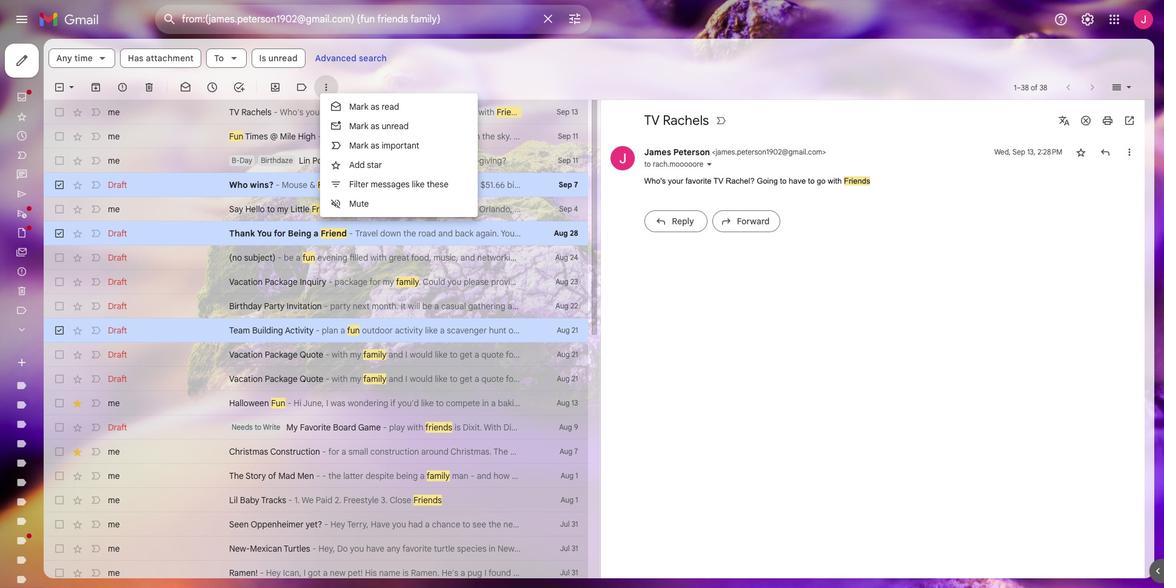 Task type: vqa. For each thing, say whether or not it's contained in the screenshot.


Task type: describe. For each thing, give the bounding box(es) containing it.
1 vertical spatial your
[[668, 176, 683, 186]]

1 aug 21 from the top
[[557, 326, 578, 335]]

7 for aug 7
[[574, 447, 578, 456]]

add
[[349, 159, 365, 170]]

0 vertical spatial new
[[503, 519, 519, 530]]

your right trash.
[[686, 567, 703, 578]]

labels image
[[296, 81, 308, 93]]

8 row from the top
[[44, 270, 588, 294]]

14 row from the top
[[44, 415, 588, 440]]

1 row from the top
[[44, 100, 588, 124]]

1 horizontal spatial fun
[[347, 325, 360, 336]]

read
[[382, 101, 399, 112]]

my left place
[[517, 301, 529, 312]]

important
[[382, 140, 419, 151]]

my left little
[[277, 204, 288, 215]]

species
[[457, 543, 487, 554]]

1 construction from the left
[[370, 446, 419, 457]]

0 horizontal spatial fun
[[229, 131, 243, 142]]

0 horizontal spatial fun
[[303, 252, 315, 263]]

opportunities.
[[522, 252, 576, 263]]

$226.7
[[597, 179, 623, 190]]

the down aug 7
[[565, 470, 578, 481]]

lil
[[229, 495, 238, 506]]

the left trash.
[[647, 567, 660, 578]]

how
[[494, 470, 510, 481]]

11 row from the top
[[44, 343, 774, 367]]

settings image
[[1080, 12, 1095, 27]]

add to tasks image
[[233, 81, 245, 93]]

snooze image
[[206, 81, 218, 93]]

sep for 18th row from the bottom of the tv rachels main content
[[558, 156, 571, 165]]

2 package from the top
[[265, 349, 298, 360]]

to rach.mooooore
[[644, 159, 703, 169]]

attachment
[[146, 53, 194, 64]]

that
[[574, 398, 590, 409]]

vhs
[[667, 179, 683, 190]]

mark for mark as unread
[[349, 121, 368, 132]]

1 beach from the top
[[691, 349, 715, 360]]

1 21 from the top
[[572, 326, 578, 335]]

mute
[[349, 198, 369, 209]]

sep 4
[[559, 204, 578, 213]]

eating
[[513, 567, 537, 578]]

game
[[358, 422, 381, 433]]

0 vertical spatial who's
[[280, 107, 304, 118]]

not starred image
[[1075, 146, 1087, 158]]

rach.mooooore
[[653, 159, 703, 169]]

toggle split pane mode image
[[1111, 81, 1123, 93]]

0 vertical spatial go
[[466, 107, 476, 118]]

tv rachels main content
[[44, 39, 1154, 588]]

tv up full on the right of the page
[[644, 112, 660, 129]]

1 horizontal spatial be
[[422, 301, 432, 312]]

1 horizontal spatial the
[[494, 446, 508, 457]]

draft for 15th row from the bottom of the tv rachels main content
[[108, 228, 127, 239]]

1 & from the left
[[310, 179, 316, 190]]

1 would from the top
[[410, 349, 433, 360]]

who
[[229, 179, 248, 190]]

the down mark as important
[[372, 155, 385, 166]]

1 11 from the top
[[573, 132, 578, 141]]

is right "that"
[[592, 398, 598, 409]]

0 vertical spatial you
[[659, 252, 673, 263]]

you're
[[571, 228, 595, 239]]

club
[[430, 131, 446, 142]]

filled
[[349, 252, 368, 263]]

destination for 11th row
[[718, 349, 761, 360]]

is left true, at the top of the page
[[543, 228, 549, 239]]

0 vertical spatial 1
[[1014, 83, 1017, 92]]

0 vertical spatial at
[[387, 131, 395, 142]]

mexico?
[[517, 543, 548, 554]]

we're for 11th row
[[582, 349, 603, 360]]

we're for 12th row from the top
[[582, 373, 603, 384]]

and right the road
[[438, 228, 453, 239]]

mark as unread
[[349, 121, 409, 132]]

have
[[371, 519, 390, 530]]

held
[[624, 398, 641, 409]]

1 vertical spatial some
[[630, 470, 651, 481]]

draft for 10th row from the top
[[108, 325, 127, 336]]

package for 12th row from the top
[[526, 373, 559, 384]]

and down it
[[389, 349, 403, 360]]

2 – from the left
[[590, 179, 595, 190]]

me for say hello to my little friend -
[[108, 204, 120, 215]]

1 deal. from the top
[[561, 349, 580, 360]]

1 horizontal spatial who's
[[644, 176, 666, 186]]

2 vertical spatial favorite
[[402, 543, 432, 554]]

*
[[348, 179, 352, 190]]

2 quote from the top
[[300, 373, 323, 384]]

me for seen oppenheimer yet? - hey terry, have you had a chance to see the new movie, oppenheimer? it's  over three hours long. your
[[108, 519, 120, 530]]

2 horizontal spatial have
[[789, 176, 806, 186]]

my
[[286, 422, 298, 433]]

2 sep 11 from the top
[[558, 156, 578, 165]]

31 for your
[[572, 544, 578, 553]]

halloween fun - hi june, i was wondering if you'd like to compete in a baking competition  that is being held at
[[229, 398, 650, 409]]

wins?
[[250, 179, 274, 190]]

Search mail text field
[[182, 13, 534, 25]]

mouse
[[282, 179, 308, 190]]

the left sky. at the top left
[[482, 131, 495, 142]]

1 for lil baby tracks - 1. we paid 2. freestyle 3. close friends
[[575, 495, 578, 504]]

me for the story of mad men - - the latter despite being a family man - and how he deals with the  aftermath of some of the negative aspects of his life.
[[108, 470, 120, 481]]

10 me from the top
[[108, 543, 120, 554]]

and left how
[[477, 470, 491, 481]]

draft for 13th row from the bottom of the tv rachels main content
[[108, 276, 127, 287]]

13 for halloween fun - hi june, i was wondering if you'd like to compete in a baking competition  that is being held at
[[571, 398, 578, 407]]

birthdaze
[[261, 156, 293, 165]]

1 vertical spatial go
[[817, 176, 826, 186]]

your left heart
[[501, 228, 518, 239]]

has attachment button
[[120, 49, 201, 68]]

close
[[596, 301, 616, 312]]

seen oppenheimer yet? - hey terry, have you had a chance to see the new movie, oppenheimer? it's  over three hours long. your
[[229, 519, 727, 530]]

2 construction from the left
[[510, 446, 559, 457]]

1 jul 31 from the top
[[560, 520, 578, 529]]

3.
[[381, 495, 388, 506]]

tv up mark as unread
[[356, 107, 366, 118]]

2 vertical spatial have
[[366, 543, 384, 554]]

2 horizontal spatial favorite
[[686, 176, 711, 186]]

is down aug 9
[[561, 446, 567, 457]]

tv rachels - who's your favorite tv rachel? going to have to go with friends
[[229, 107, 525, 118]]

do
[[337, 543, 348, 554]]

my up month.
[[383, 276, 394, 287]]

15 row from the top
[[44, 440, 629, 464]]

these
[[427, 179, 449, 190]]

my down next
[[350, 349, 361, 360]]

to button
[[206, 49, 246, 68]]

new-mexican turtles
[[229, 543, 310, 554]]

jul 31 for he's
[[560, 568, 578, 577]]

us
[[618, 252, 627, 263]]

1 vertical spatial you
[[392, 519, 406, 530]]

is
[[259, 53, 266, 64]]

2 horizontal spatial at
[[643, 398, 650, 409]]

11 me from the top
[[108, 567, 120, 578]]

million[f]
[[625, 179, 659, 190]]

Not starred checkbox
[[1075, 146, 1087, 158]]

2 11 from the top
[[573, 156, 578, 165]]

0 horizontal spatial be
[[284, 252, 294, 263]]

0 vertical spatial being
[[600, 398, 622, 409]]

the left the negative
[[663, 470, 676, 481]]

delete image
[[143, 81, 155, 93]]

thank
[[229, 228, 255, 239]]

rachels for tv rachels - who's your favorite tv rachel? going to have to go with friends
[[241, 107, 272, 118]]

aug 13
[[557, 398, 578, 407]]

get for 12th row from the top
[[460, 373, 472, 384]]

- hey ican, i got a new pet! his name is ramen. he's a pug i found eating  some ramen noodles out of the trash. your
[[258, 567, 705, 578]]

unread inside button
[[268, 53, 298, 64]]

me for halloween fun - hi june, i was wondering if you'd like to compete in a baking competition  that is being held at
[[108, 398, 120, 409]]

advanced search button
[[310, 47, 392, 69]]

sky.
[[497, 131, 511, 142]]

dvd
[[693, 179, 710, 190]]

know
[[629, 252, 649, 263]]

say
[[229, 204, 243, 215]]

aug 1 for friends
[[561, 495, 578, 504]]

0 horizontal spatial it's
[[324, 131, 335, 142]]

me for tv rachels - who's your favorite tv rachel? going to have to go with friends
[[108, 107, 120, 118]]

had
[[408, 519, 423, 530]]

2 visiting from the top
[[655, 373, 682, 384]]

jul for your
[[560, 544, 570, 553]]

report spam image
[[116, 81, 129, 93]]

sep for 2nd row from the top of the tv rachels main content
[[558, 132, 571, 141]]

1 38 from the left
[[1021, 83, 1029, 92]]

travel
[[355, 228, 378, 239]]

construction
[[270, 446, 320, 457]]

halloween
[[229, 398, 269, 409]]

free,
[[565, 131, 583, 142]]

2 lin from the left
[[387, 155, 398, 166]]

@
[[270, 131, 278, 142]]

draft for 12th row from the bottom
[[108, 301, 127, 312]]

1 vertical spatial if
[[391, 398, 396, 409]]

tv down add to tasks icon in the top of the page
[[229, 107, 239, 118]]

13 for tv rachels - who's your favorite tv rachel? going to have to go with friends
[[571, 107, 578, 116]]

vacation for 11th row
[[229, 349, 263, 360]]

sep for 1st row from the top of the tv rachels main content
[[557, 107, 570, 116]]

evening
[[317, 252, 347, 263]]

0 horizontal spatial you
[[350, 543, 364, 554]]

sep for 16th row from the bottom of the tv rachels main content
[[559, 204, 572, 213]]

20 row from the top
[[44, 561, 759, 585]]

casual
[[441, 301, 466, 312]]

team building activity - plan a fun
[[229, 325, 360, 336]]

little
[[291, 204, 310, 215]]

1 vertical spatial new
[[330, 567, 346, 578]]

1 visiting from the top
[[655, 349, 682, 360]]

2 small from the left
[[576, 446, 596, 457]]

fun times @ mile high - it's varsity night at the only club a mile in the sky. ladies get in free,  guys $5 with a full
[[229, 131, 655, 142]]

0 vertical spatial hey
[[330, 519, 345, 530]]

who's your favorite tv rachel? going to have to go with friends
[[644, 176, 870, 186]]

tv right dvd
[[713, 176, 724, 186]]

3 package from the top
[[265, 373, 298, 384]]

0 horizontal spatial favorite
[[325, 107, 354, 118]]

only
[[412, 131, 428, 142]]

christmas.
[[451, 446, 492, 457]]

mile
[[280, 131, 296, 142]]

1 interested from the top
[[605, 349, 644, 360]]

to inside needs to write my favorite board game - play with friends
[[255, 423, 261, 432]]

over
[[621, 519, 638, 530]]

me for lil baby tracks - 1. we paid 2. freestyle 3. close friends
[[108, 495, 120, 506]]

baby
[[240, 495, 259, 506]]

three
[[640, 519, 661, 530]]

1 vertical spatial at
[[508, 301, 515, 312]]

day
[[240, 156, 252, 165]]

13,
[[1027, 147, 1036, 156]]

draft for 14th row from the bottom of the tv rachels main content
[[108, 252, 127, 263]]

1 horizontal spatial will
[[675, 252, 687, 263]]

as for unread
[[371, 121, 379, 132]]

building
[[252, 325, 283, 336]]

sep up "sep 4"
[[559, 180, 572, 189]]

thank you for being a friend - travel down the road and back again. your heart is true, you're a pal and a  confidant.
[[229, 228, 680, 239]]

2 quote from the top
[[481, 373, 504, 384]]

- what's the lin
[[335, 155, 400, 166]]

1 horizontal spatial going
[[757, 176, 778, 186]]

b-day
[[232, 156, 252, 165]]

package for 11th row
[[526, 349, 559, 360]]

0 horizontal spatial being
[[396, 470, 418, 481]]

james peterson < james.peterson1902@gmail.com >
[[644, 147, 826, 158]]

james for , james
[[734, 567, 759, 578]]

7 row from the top
[[44, 246, 738, 270]]

plan
[[322, 325, 338, 336]]

needs to write my favorite board game - play with friends
[[232, 422, 452, 433]]

13 row from the top
[[44, 391, 650, 415]]

mark as read image
[[179, 81, 192, 93]]

jul for he's
[[560, 568, 570, 577]]

,  james
[[594, 543, 623, 554]]

and right 'pal'
[[618, 228, 633, 239]]

2 deal. from the top
[[561, 373, 580, 384]]

mile
[[455, 131, 471, 142]]

12 row from the top
[[44, 367, 774, 391]]

6 row from the top
[[44, 221, 680, 246]]

gift-
[[463, 155, 479, 166]]

team
[[229, 325, 250, 336]]



Task type: locate. For each thing, give the bounding box(es) containing it.
1 me from the top
[[108, 107, 120, 118]]

interested
[[605, 349, 644, 360], [605, 373, 644, 384]]

2 vertical spatial package
[[526, 373, 559, 384]]

mark up mark as unread
[[349, 101, 368, 112]]

6 me from the top
[[108, 446, 120, 457]]

(no subject) - be a fun evening filled with great food, music, and networking  opportunities. please let us know if you will be attending
[[229, 252, 738, 263]]

18 row from the top
[[44, 512, 727, 537]]

1 small from the left
[[348, 446, 368, 457]]

vacation package quote - with my family and i would like to get a quote for a package deal. we're  interested in visiting a beach destination for for 11th row
[[229, 349, 774, 360]]

turtles
[[284, 543, 310, 554]]

going right "read"
[[401, 107, 424, 118]]

you'd
[[398, 398, 419, 409]]

rachel? up mark as unread
[[368, 107, 399, 118]]

vacation up halloween
[[229, 373, 263, 384]]

package
[[265, 276, 298, 287], [265, 349, 298, 360], [265, 373, 298, 384]]

has
[[128, 53, 144, 64]]

the right the see
[[488, 519, 501, 530]]

draft for 4th row from the top
[[108, 179, 127, 190]]

be right it
[[422, 301, 432, 312]]

quote down activity
[[300, 349, 323, 360]]

1 vertical spatial have
[[789, 176, 806, 186]]

0 vertical spatial package
[[335, 276, 368, 287]]

0 vertical spatial going
[[401, 107, 424, 118]]

ramen.
[[411, 567, 439, 578]]

mark
[[349, 101, 368, 112], [349, 121, 368, 132], [349, 140, 368, 151]]

1 horizontal spatial rachels
[[663, 112, 709, 129]]

james peterson cell
[[644, 147, 826, 158]]

new left movie,
[[503, 519, 519, 530]]

-
[[274, 107, 278, 118], [318, 131, 322, 142], [337, 155, 341, 166], [276, 179, 280, 190], [422, 179, 425, 190], [543, 179, 547, 190], [661, 179, 665, 190], [338, 204, 342, 215], [349, 228, 353, 239], [278, 252, 282, 263], [328, 276, 332, 287], [324, 301, 328, 312], [316, 325, 320, 336], [326, 349, 329, 360], [326, 373, 329, 384], [287, 398, 291, 409], [383, 422, 387, 433], [322, 446, 326, 457], [316, 470, 320, 481], [322, 470, 326, 481], [471, 470, 475, 481], [288, 495, 292, 506], [324, 519, 328, 530], [312, 543, 316, 554], [260, 567, 264, 578]]

3 jul 31 from the top
[[560, 568, 578, 577]]

lin left policy
[[299, 155, 310, 166]]

1 38 of 38
[[1014, 83, 1047, 92]]

2 as from the top
[[371, 121, 379, 132]]

favorite up varsity
[[325, 107, 354, 118]]

me for fun times @ mile high - it's varsity night at the only club a mile in the sky. ladies get in free,  guys $5 with a full
[[108, 131, 120, 142]]

jul 31 down oppenheimer?
[[560, 544, 578, 553]]

search
[[359, 53, 387, 64]]

1 vertical spatial rachel?
[[726, 176, 755, 186]]

2 mark from the top
[[349, 121, 368, 132]]

3 31 from the top
[[572, 568, 578, 577]]

1 vertical spatial favorite
[[686, 176, 711, 186]]

the left only
[[397, 131, 409, 142]]

0 vertical spatial visiting
[[655, 349, 682, 360]]

see
[[473, 519, 486, 530]]

as down tv rachels - who's your favorite tv rachel? going to have to go with friends
[[371, 121, 379, 132]]

out
[[622, 567, 635, 578]]

at right held
[[643, 398, 650, 409]]

move to inbox image
[[269, 81, 281, 93]]

more image
[[320, 81, 332, 93]]

to
[[426, 107, 434, 118], [456, 107, 464, 118], [644, 159, 651, 169], [780, 176, 787, 186], [808, 176, 815, 186], [267, 204, 275, 215], [450, 349, 458, 360], [450, 373, 458, 384], [436, 398, 444, 409], [255, 423, 261, 432], [463, 519, 470, 530]]

1 vacation from the top
[[229, 276, 263, 287]]

1 package from the top
[[265, 276, 298, 287]]

1 horizontal spatial at
[[508, 301, 515, 312]]

7
[[574, 180, 578, 189], [574, 447, 578, 456]]

1 horizontal spatial construction
[[510, 446, 559, 457]]

2 31 from the top
[[572, 544, 578, 553]]

2 destination from the top
[[718, 373, 761, 384]]

6 draft from the top
[[108, 325, 127, 336]]

2 vertical spatial james
[[734, 567, 759, 578]]

1 horizontal spatial new
[[503, 519, 519, 530]]

None search field
[[155, 5, 592, 34]]

the
[[397, 131, 409, 142], [482, 131, 495, 142], [372, 155, 385, 166], [403, 228, 416, 239], [328, 470, 341, 481], [565, 470, 578, 481], [663, 470, 676, 481], [488, 519, 501, 530], [647, 567, 660, 578]]

0 vertical spatial some
[[573, 301, 593, 312]]

3 me from the top
[[108, 155, 120, 166]]

sep inside cell
[[1012, 147, 1025, 156]]

friend up evening
[[321, 228, 347, 239]]

true,
[[551, 228, 569, 239]]

1 horizontal spatial –
[[590, 179, 595, 190]]

2 aug 1 from the top
[[561, 495, 578, 504]]

high
[[298, 131, 316, 142]]

the left the road
[[403, 228, 416, 239]]

aug 21 for 12th row from the top
[[557, 374, 578, 383]]

hey left the ican,
[[266, 567, 281, 578]]

party
[[330, 301, 351, 312]]

2 vacation package quote - with my family and i would like to get a quote for a package deal. we're  interested in visiting a beach destination for from the top
[[229, 373, 774, 384]]

oppenheimer
[[251, 519, 304, 530]]

my up wondering in the left of the page
[[350, 373, 361, 384]]

2 would from the top
[[410, 373, 433, 384]]

31 right movie,
[[572, 520, 578, 529]]

me for christmas construction - for a small construction around christmas. the construction is a small set  of a
[[108, 446, 120, 457]]

2 row from the top
[[44, 124, 655, 149]]

0 vertical spatial quote
[[481, 349, 504, 360]]

have up fun times @ mile high - it's varsity night at the only club a mile in the sky. ladies get in free,  guys $5 with a full
[[436, 107, 454, 118]]

what's
[[343, 155, 370, 166]]

1 vertical spatial destination
[[718, 373, 761, 384]]

None checkbox
[[53, 81, 65, 93], [53, 106, 65, 118], [53, 252, 65, 264], [53, 349, 65, 361], [53, 373, 65, 385], [53, 470, 65, 482], [53, 494, 65, 506], [53, 543, 65, 555], [53, 567, 65, 579], [53, 81, 65, 93], [53, 106, 65, 118], [53, 252, 65, 264], [53, 349, 65, 361], [53, 373, 65, 385], [53, 470, 65, 482], [53, 494, 65, 506], [53, 543, 65, 555], [53, 567, 65, 579]]

mark up what's
[[349, 140, 368, 151]]

vacation for 12th row from the top
[[229, 373, 263, 384]]

is unread button
[[251, 49, 305, 68]]

fun
[[303, 252, 315, 263], [347, 325, 360, 336]]

pet!
[[348, 567, 363, 578]]

2 vertical spatial 31
[[572, 568, 578, 577]]

1 31 from the top
[[572, 520, 578, 529]]

1 – from the left
[[473, 179, 478, 190]]

8 draft from the top
[[108, 373, 127, 384]]

rachel? down james peterson < james.peterson1902@gmail.com >
[[726, 176, 755, 186]]

2 interested from the top
[[605, 373, 644, 384]]

3 vacation from the top
[[229, 373, 263, 384]]

if left you'd
[[391, 398, 396, 409]]

food,
[[411, 252, 431, 263]]

filter messages like these
[[349, 179, 449, 190]]

hey left terry,
[[330, 519, 345, 530]]

1 destination from the top
[[718, 349, 761, 360]]

0 vertical spatial have
[[436, 107, 454, 118]]

1 aug 1 from the top
[[561, 471, 578, 480]]

wed, sep 13, 2:28 pm
[[994, 147, 1063, 156]]

1 jul from the top
[[560, 520, 570, 529]]

7 for sep 7
[[574, 180, 578, 189]]

vacation package quote - with my family and i would like to get a quote for a package deal. we're  interested in visiting a beach destination for for 12th row from the top
[[229, 373, 774, 384]]

support image
[[1054, 12, 1068, 27]]

2 21 from the top
[[572, 350, 578, 359]]

0 vertical spatial your
[[306, 107, 323, 118]]

some left close
[[573, 301, 593, 312]]

2 vacation from the top
[[229, 349, 263, 360]]

0 horizontal spatial rachels
[[241, 107, 272, 118]]

jul right movie,
[[560, 520, 570, 529]]

0 horizontal spatial lin
[[299, 155, 310, 166]]

2 vertical spatial 1
[[575, 495, 578, 504]]

being
[[600, 398, 622, 409], [396, 470, 418, 481]]

– right sales
[[473, 179, 478, 190]]

0 vertical spatial if
[[651, 252, 656, 263]]

, for ,  james
[[594, 543, 596, 554]]

your right mexico?
[[550, 543, 567, 554]]

paid
[[316, 495, 332, 506]]

mark for mark as read
[[349, 101, 368, 112]]

found
[[489, 567, 511, 578]]

4 me from the top
[[108, 204, 120, 215]]

0 vertical spatial vacation package quote - with my family and i would like to get a quote for a package deal. we're  interested in visiting a beach destination for
[[229, 349, 774, 360]]

1 draft from the top
[[108, 179, 127, 190]]

row
[[44, 100, 588, 124], [44, 124, 655, 149], [44, 149, 588, 173], [44, 173, 710, 197], [44, 197, 588, 221], [44, 221, 680, 246], [44, 246, 738, 270], [44, 270, 588, 294], [44, 294, 618, 318], [44, 318, 588, 343], [44, 343, 774, 367], [44, 367, 774, 391], [44, 391, 650, 415], [44, 415, 588, 440], [44, 440, 629, 464], [44, 464, 783, 488], [44, 488, 588, 512], [44, 512, 727, 537], [44, 537, 623, 561], [44, 561, 759, 585]]

construction up the deals
[[510, 446, 559, 457]]

trash.
[[662, 567, 684, 578]]

get for 11th row
[[460, 349, 472, 360]]

wondering
[[348, 398, 388, 409]]

1 horizontal spatial unread
[[382, 121, 409, 132]]

0 horizontal spatial –
[[473, 179, 478, 190]]

you right do
[[350, 543, 364, 554]]

movie,
[[521, 519, 546, 530]]

1 vertical spatial the
[[229, 470, 244, 481]]

1 vertical spatial vacation
[[229, 349, 263, 360]]

party
[[264, 301, 284, 312]]

quote
[[481, 349, 504, 360], [481, 373, 504, 384]]

unread right is
[[268, 53, 298, 64]]

2 jul 31 from the top
[[560, 544, 578, 553]]

0 horizontal spatial small
[[348, 446, 368, 457]]

1 vertical spatial 21
[[572, 350, 578, 359]]

1 vacation package quote - with my family and i would like to get a quote for a package deal. we're  interested in visiting a beach destination for from the top
[[229, 349, 774, 360]]

0 horizontal spatial at
[[387, 131, 395, 142]]

lin down important
[[387, 155, 398, 166]]

sep 7
[[559, 180, 578, 189]]

7 down 9
[[574, 447, 578, 456]]

james
[[644, 147, 671, 158], [597, 543, 623, 554], [734, 567, 759, 578]]

7 draft from the top
[[108, 349, 127, 360]]

0 vertical spatial mark
[[349, 101, 368, 112]]

friend right little
[[312, 204, 336, 215]]

some right aftermath
[[630, 470, 651, 481]]

fun left evening
[[303, 252, 315, 263]]

1 vertical spatial quote
[[481, 373, 504, 384]]

be
[[284, 252, 294, 263], [689, 252, 699, 263], [422, 301, 432, 312]]

2 me from the top
[[108, 131, 120, 142]]

2 vertical spatial some
[[540, 567, 561, 578]]

1 vertical spatial aug 1
[[561, 495, 578, 504]]

your right long.
[[708, 519, 725, 530]]

2 aug 21 from the top
[[557, 350, 578, 359]]

rachels
[[241, 107, 272, 118], [663, 112, 709, 129]]

wed,
[[994, 147, 1011, 156]]

aug 21 for 11th row
[[557, 350, 578, 359]]

being left held
[[600, 398, 622, 409]]

0 vertical spatial quote
[[300, 349, 323, 360]]

will
[[675, 252, 687, 263], [408, 301, 420, 312]]

2 vertical spatial you
[[350, 543, 364, 554]]

– right office
[[590, 179, 595, 190]]

you
[[659, 252, 673, 263], [392, 519, 406, 530], [350, 543, 364, 554]]

at right gathering
[[508, 301, 515, 312]]

–
[[473, 179, 478, 190], [590, 179, 595, 190]]

hey
[[330, 519, 345, 530], [266, 567, 281, 578]]

navigation
[[0, 39, 146, 588]]

1 vertical spatial 7
[[574, 447, 578, 456]]

fun left hi
[[271, 398, 285, 409]]

1 we're from the top
[[582, 349, 603, 360]]

as for read
[[371, 101, 379, 112]]

aug 1 for family
[[561, 471, 578, 480]]

sep left 13,
[[1012, 147, 1025, 156]]

go down >
[[817, 176, 826, 186]]

1 horizontal spatial if
[[651, 252, 656, 263]]

jul 31 left noodles
[[560, 568, 578, 577]]

2 13 from the top
[[571, 398, 578, 407]]

clear search image
[[536, 7, 560, 31]]

story
[[246, 470, 266, 481]]

1 vertical spatial quote
[[300, 373, 323, 384]]

1 vertical spatial vacation package quote - with my family and i would like to get a quote for a package deal. we're  interested in visiting a beach destination for
[[229, 373, 774, 384]]

like
[[412, 179, 425, 190], [435, 349, 448, 360], [435, 373, 448, 384], [421, 398, 434, 409]]

star
[[367, 159, 382, 170]]

would down 'birthday party invitation - party next month. it will be a casual gathering at my place with some close'
[[410, 349, 433, 360]]

2 vertical spatial jul
[[560, 568, 570, 577]]

21 for 12th row from the top
[[572, 374, 578, 383]]

1 horizontal spatial james
[[644, 147, 671, 158]]

1 horizontal spatial lin
[[387, 155, 398, 166]]

go up mile
[[466, 107, 476, 118]]

0 horizontal spatial will
[[408, 301, 420, 312]]

1 vertical spatial who's
[[644, 176, 666, 186]]

friend for say hello to my little
[[312, 204, 336, 215]]

christmas
[[229, 446, 268, 457]]

0 vertical spatial unread
[[268, 53, 298, 64]]

not important switch
[[715, 115, 727, 127]]

james for ,  james
[[597, 543, 623, 554]]

the left the latter
[[328, 470, 341, 481]]

0 horizontal spatial &
[[310, 179, 316, 190]]

1 horizontal spatial fun
[[271, 398, 285, 409]]

1 13 from the top
[[571, 107, 578, 116]]

0 vertical spatial ,
[[594, 543, 596, 554]]

4 row from the top
[[44, 173, 710, 197]]

0 horizontal spatial who's
[[280, 107, 304, 118]]

11 down free,
[[573, 156, 578, 165]]

visiting
[[655, 349, 682, 360], [655, 373, 682, 384]]

jul up "ramen"
[[560, 544, 570, 553]]

2 vertical spatial get
[[460, 373, 472, 384]]

package down team building activity - plan a fun
[[265, 349, 298, 360]]

freestyle
[[343, 495, 379, 506]]

aug 23
[[556, 277, 578, 286]]

1 horizontal spatial &
[[685, 179, 691, 190]]

1 horizontal spatial go
[[817, 176, 826, 186]]

as for important
[[371, 140, 379, 151]]

compete
[[446, 398, 480, 409]]

2 horizontal spatial be
[[689, 252, 699, 263]]

1 vertical spatial hey
[[266, 567, 281, 578]]

1 vertical spatial would
[[410, 373, 433, 384]]

0 horizontal spatial hey
[[266, 567, 281, 578]]

9 me from the top
[[108, 519, 120, 530]]

gmail image
[[39, 7, 105, 32]]

destination for 12th row from the top
[[718, 373, 761, 384]]

new-
[[229, 543, 250, 554]]

jul 31 for your
[[560, 544, 578, 553]]

sep down sep 13
[[558, 132, 571, 141]]

jul right eating
[[560, 568, 570, 577]]

on
[[451, 155, 460, 166]]

policy on gift-giving?
[[423, 155, 507, 166]]

quote down gathering
[[481, 349, 504, 360]]

1 vertical spatial get
[[460, 349, 472, 360]]

3 draft from the top
[[108, 252, 127, 263]]

,
[[594, 543, 596, 554], [730, 567, 732, 578]]

small left set
[[576, 446, 596, 457]]

vacation for 13th row from the bottom of the tv rachels main content
[[229, 276, 263, 287]]

1 horizontal spatial ,
[[730, 567, 732, 578]]

let
[[606, 252, 616, 263]]

16 row from the top
[[44, 464, 783, 488]]

quote up june, on the left bottom of page
[[300, 373, 323, 384]]

, for , james
[[730, 567, 732, 578]]

23
[[570, 277, 578, 286]]

who's left vhs
[[644, 176, 666, 186]]

sep 11 down sep 13
[[558, 132, 578, 141]]

times
[[245, 131, 268, 142]]

1 lin from the left
[[299, 155, 310, 166]]

you left had
[[392, 519, 406, 530]]

and
[[438, 228, 453, 239], [618, 228, 633, 239], [460, 252, 475, 263], [389, 349, 403, 360], [389, 373, 403, 384], [477, 470, 491, 481]]

1 for the story of mad men - - the latter despite being a family man - and how he deals with the  aftermath of some of the negative aspects of his life.
[[575, 471, 578, 480]]

archive image
[[90, 81, 102, 93]]

and up you'd
[[389, 373, 403, 384]]

will down the confidant.
[[675, 252, 687, 263]]

0 horizontal spatial unread
[[268, 53, 298, 64]]

0 vertical spatial 11
[[573, 132, 578, 141]]

1 sep 11 from the top
[[558, 132, 578, 141]]

31 for he's
[[572, 568, 578, 577]]

in
[[473, 131, 480, 142], [556, 131, 563, 142], [646, 349, 653, 360], [646, 373, 653, 384], [482, 398, 489, 409], [489, 543, 495, 554]]

1 vertical spatial we're
[[582, 373, 603, 384]]

rachels inside row
[[241, 107, 272, 118]]

& right mouse
[[310, 179, 316, 190]]

1 quote from the top
[[300, 349, 323, 360]]

1 vertical spatial 31
[[572, 544, 578, 553]]

rachels up peterson
[[663, 112, 709, 129]]

4 draft from the top
[[108, 276, 127, 287]]

going down james.peterson1902@gmail.com
[[757, 176, 778, 186]]

it's left varsity
[[324, 131, 335, 142]]

mark as read
[[349, 101, 399, 112]]

$52.2
[[374, 179, 395, 190]]

0 vertical spatial 21
[[572, 326, 578, 335]]

3 21 from the top
[[572, 374, 578, 383]]

8 me from the top
[[108, 495, 120, 506]]

being up close
[[396, 470, 418, 481]]

fun left times
[[229, 131, 243, 142]]

and right music,
[[460, 252, 475, 263]]

wed, sep 13, 2:28 pm cell
[[994, 146, 1063, 158]]

latter
[[343, 470, 363, 481]]

1 vertical spatial deal.
[[561, 373, 580, 384]]

1 vertical spatial interested
[[605, 373, 644, 384]]

confidant.
[[642, 228, 680, 239]]

lil baby tracks - 1. we paid 2. freestyle 3. close friends
[[229, 495, 442, 506]]

sep 13
[[557, 107, 578, 116]]

be left attending
[[689, 252, 699, 263]]

rachels for tv rachels
[[663, 112, 709, 129]]

your inside row
[[306, 107, 323, 118]]

the up how
[[494, 446, 508, 457]]

9 row from the top
[[44, 294, 618, 318]]

0 vertical spatial destination
[[718, 349, 761, 360]]

draft for 11th row
[[108, 349, 127, 360]]

2 38 from the left
[[1040, 83, 1047, 92]]

1 quote from the top
[[481, 349, 504, 360]]

vacation up birthday
[[229, 276, 263, 287]]

21 for 11th row
[[572, 350, 578, 359]]

0 vertical spatial get
[[541, 131, 554, 142]]

b-
[[232, 156, 240, 165]]

1 horizontal spatial favorite
[[402, 543, 432, 554]]

friends
[[425, 422, 452, 433]]

17 row from the top
[[44, 488, 588, 512]]

0 horizontal spatial 38
[[1021, 83, 1029, 92]]

3 as from the top
[[371, 140, 379, 151]]

1 vertical spatial it's
[[608, 519, 619, 530]]

friend for thank you for being a
[[321, 228, 347, 239]]

as up - what's the lin
[[371, 140, 379, 151]]

0 vertical spatial it's
[[324, 131, 335, 142]]

ladies
[[514, 131, 539, 142]]

have
[[436, 107, 454, 118], [789, 176, 806, 186], [366, 543, 384, 554]]

advanced
[[315, 53, 357, 64]]

draft for 12th row from the top
[[108, 373, 127, 384]]

0 vertical spatial aug 1
[[561, 471, 578, 480]]

have down james.peterson1902@gmail.com
[[789, 176, 806, 186]]

3 row from the top
[[44, 149, 588, 173]]

1 vertical spatial 13
[[571, 398, 578, 407]]

10 row from the top
[[44, 318, 588, 343]]

, right trash.
[[730, 567, 732, 578]]

0 vertical spatial aug 21
[[557, 326, 578, 335]]

2 vertical spatial vacation
[[229, 373, 263, 384]]

5 me from the top
[[108, 398, 120, 409]]

billion
[[397, 179, 419, 190]]

is right name
[[403, 567, 409, 578]]

aug 24
[[555, 253, 578, 262]]

sep 11 up sep 7 at the left of page
[[558, 156, 578, 165]]

5 row from the top
[[44, 197, 588, 221]]

giving?
[[479, 155, 507, 166]]

1 vertical spatial going
[[757, 176, 778, 186]]

the left story
[[229, 470, 244, 481]]

heart
[[520, 228, 541, 239]]

1 as from the top
[[371, 101, 379, 112]]

please
[[578, 252, 604, 263]]

2 we're from the top
[[582, 373, 603, 384]]

13 up 9
[[571, 398, 578, 407]]

invitation
[[287, 301, 322, 312]]

2 & from the left
[[685, 179, 691, 190]]

advanced search options image
[[563, 7, 587, 31]]

0 horizontal spatial go
[[466, 107, 476, 118]]

package up hi
[[265, 373, 298, 384]]

mark for mark as important
[[349, 140, 368, 151]]

package down filled
[[335, 276, 368, 287]]

0 vertical spatial we're
[[582, 349, 603, 360]]

5 draft from the top
[[108, 301, 127, 312]]

None checkbox
[[53, 130, 65, 142], [53, 155, 65, 167], [53, 179, 65, 191], [53, 203, 65, 215], [53, 227, 65, 239], [53, 276, 65, 288], [53, 300, 65, 312], [53, 324, 65, 336], [53, 397, 65, 409], [53, 421, 65, 434], [53, 446, 65, 458], [53, 518, 65, 531], [53, 130, 65, 142], [53, 155, 65, 167], [53, 179, 65, 191], [53, 203, 65, 215], [53, 227, 65, 239], [53, 276, 65, 288], [53, 300, 65, 312], [53, 324, 65, 336], [53, 397, 65, 409], [53, 421, 65, 434], [53, 446, 65, 458], [53, 518, 65, 531]]

of
[[1031, 83, 1038, 92], [612, 446, 620, 457], [268, 470, 276, 481], [620, 470, 628, 481], [653, 470, 661, 481], [746, 470, 754, 481], [637, 567, 645, 578]]

1 vertical spatial fun
[[271, 398, 285, 409]]

19 row from the top
[[44, 537, 623, 561]]

1 horizontal spatial small
[[576, 446, 596, 457]]

christmas construction - for a small construction around christmas. the construction is a small set  of a
[[229, 446, 629, 457]]

rachel? inside row
[[368, 107, 399, 118]]

have left any
[[366, 543, 384, 554]]

2 beach from the top
[[691, 373, 715, 384]]

7 me from the top
[[108, 470, 120, 481]]

would up you'd
[[410, 373, 433, 384]]

11 left guys on the right top
[[573, 132, 578, 141]]

1 horizontal spatial you
[[392, 519, 406, 530]]

fun right "plan"
[[347, 325, 360, 336]]

0 vertical spatial sep 11
[[558, 132, 578, 141]]

his
[[365, 567, 377, 578]]

draft for seventh row from the bottom
[[108, 422, 127, 433]]

0 horizontal spatial going
[[401, 107, 424, 118]]

search mail image
[[159, 8, 181, 30]]

any
[[56, 53, 72, 64]]

will right it
[[408, 301, 420, 312]]

birthday
[[229, 301, 262, 312]]

2 horizontal spatial james
[[734, 567, 759, 578]]

1 horizontal spatial rachel?
[[726, 176, 755, 186]]

at right night
[[387, 131, 395, 142]]

oppenheimer?
[[548, 519, 606, 530]]

networking
[[477, 252, 520, 263]]

- hey, do you have any favorite turtle species in new mexico? your
[[310, 543, 569, 554]]

0 vertical spatial fun
[[229, 131, 243, 142]]

write
[[263, 423, 280, 432]]

13
[[571, 107, 578, 116], [571, 398, 578, 407]]

9
[[574, 423, 578, 432]]

2 draft from the top
[[108, 228, 127, 239]]

main menu image
[[15, 12, 29, 27]]

sales
[[451, 179, 471, 190]]

3 jul from the top
[[560, 568, 570, 577]]

you down the confidant.
[[659, 252, 673, 263]]

who wins? - mouse & friends * 1928 $52.2 billion - retail sales – $51.66 billion[e] -  box office – $226.7 million[f] - vhs & dvd
[[229, 179, 710, 190]]

2 vertical spatial at
[[643, 398, 650, 409]]

3 aug 21 from the top
[[557, 374, 578, 383]]

2 jul from the top
[[560, 544, 570, 553]]

vacation down team
[[229, 349, 263, 360]]

as left "read"
[[371, 101, 379, 112]]

0 vertical spatial deal.
[[561, 349, 580, 360]]



